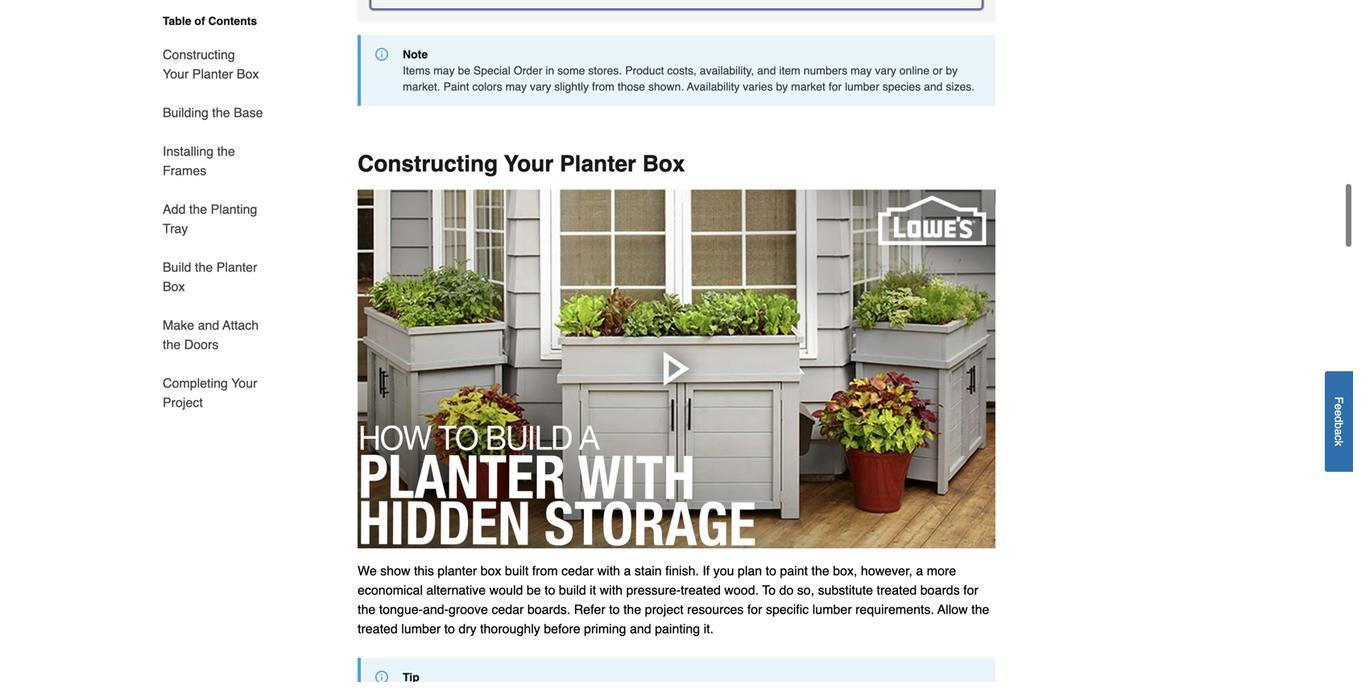 Task type: locate. For each thing, give the bounding box(es) containing it.
info image left the note
[[375, 48, 388, 61]]

box down build
[[163, 279, 185, 294]]

e
[[1333, 404, 1346, 410], [1333, 410, 1346, 417]]

vary up species
[[875, 64, 897, 77]]

constructing your planter box inside the constructing your planter box link
[[163, 47, 259, 81]]

cedar up build
[[562, 563, 594, 578]]

1 horizontal spatial constructing
[[358, 151, 498, 177]]

2 vertical spatial for
[[747, 602, 762, 617]]

completing your project
[[163, 376, 257, 410]]

installing
[[163, 144, 214, 159]]

for
[[829, 80, 842, 93], [964, 583, 979, 598], [747, 602, 762, 617]]

building the base
[[163, 105, 263, 120]]

2 vertical spatial planter
[[216, 260, 257, 275]]

the inside installing the frames
[[217, 144, 235, 159]]

for inside note items may be special order in some stores. product costs, availability, and item numbers may vary online or by market. paint colors may vary slightly from those shown. availability varies by market for lumber species and sizes.
[[829, 80, 842, 93]]

lumber down and-
[[401, 621, 441, 636]]

treated
[[681, 583, 721, 598], [877, 583, 917, 598], [358, 621, 398, 636]]

lumber down substitute
[[813, 602, 852, 617]]

a left the stain
[[624, 563, 631, 578]]

2 vertical spatial lumber
[[401, 621, 441, 636]]

market.
[[403, 80, 440, 93]]

we show this planter box built from cedar with a stain finish. if you plan to paint the box, however, a more economical alternative would be to build it with pressure-treated wood. to do so, substitute treated boards for the tongue-and-groove cedar boards. refer to the project resources for specific lumber requirements. allow the treated lumber to dry thoroughly before priming and painting it.
[[358, 563, 990, 636]]

0 horizontal spatial box
[[163, 279, 185, 294]]

your inside completing your project
[[231, 376, 257, 391]]

planter inside build the planter box
[[216, 260, 257, 275]]

0 vertical spatial info image
[[375, 48, 388, 61]]

1 horizontal spatial a
[[916, 563, 923, 578]]

the right "add"
[[189, 202, 207, 217]]

shown.
[[648, 80, 684, 93]]

for down wood.
[[747, 602, 762, 617]]

2 vertical spatial box
[[163, 279, 185, 294]]

varies
[[743, 80, 773, 93]]

to left dry
[[444, 621, 455, 636]]

1 vertical spatial from
[[532, 563, 558, 578]]

the right allow
[[972, 602, 990, 617]]

2 vertical spatial your
[[231, 376, 257, 391]]

box inside build the planter box
[[163, 279, 185, 294]]

0 horizontal spatial from
[[532, 563, 558, 578]]

to up boards.
[[545, 583, 555, 598]]

0 horizontal spatial treated
[[358, 621, 398, 636]]

box
[[481, 563, 501, 578]]

1 vertical spatial box
[[643, 151, 685, 177]]

constructing down of
[[163, 47, 235, 62]]

the
[[212, 105, 230, 120], [217, 144, 235, 159], [189, 202, 207, 217], [195, 260, 213, 275], [163, 337, 181, 352], [812, 563, 830, 578], [358, 602, 376, 617], [624, 602, 641, 617], [972, 602, 990, 617]]

1 horizontal spatial treated
[[681, 583, 721, 598]]

be up the paint
[[458, 64, 470, 77]]

2 horizontal spatial your
[[504, 151, 554, 177]]

we
[[358, 563, 377, 578]]

specific
[[766, 602, 809, 617]]

more
[[927, 563, 956, 578]]

your for completing your project link
[[231, 376, 257, 391]]

the inside build the planter box
[[195, 260, 213, 275]]

1 vertical spatial cedar
[[492, 602, 524, 617]]

box up base
[[237, 66, 259, 81]]

2 horizontal spatial box
[[643, 151, 685, 177]]

0 horizontal spatial a
[[624, 563, 631, 578]]

be inside note items may be special order in some stores. product costs, availability, and item numbers may vary online or by market. paint colors may vary slightly from those shown. availability varies by market for lumber species and sizes.
[[458, 64, 470, 77]]

0 horizontal spatial by
[[776, 80, 788, 93]]

order
[[514, 64, 543, 77]]

with
[[597, 563, 620, 578], [600, 583, 623, 598]]

0 vertical spatial constructing your planter box
[[163, 47, 259, 81]]

0 horizontal spatial cedar
[[492, 602, 524, 617]]

0 horizontal spatial constructing
[[163, 47, 235, 62]]

would
[[490, 583, 523, 598]]

0 vertical spatial planter
[[192, 66, 233, 81]]

with right it
[[600, 583, 623, 598]]

planter for build the planter box link
[[216, 260, 257, 275]]

from inside we show this planter box built from cedar with a stain finish. if you plan to paint the box, however, a more economical alternative would be to build it with pressure-treated wood. to do so, substitute treated boards for the tongue-and-groove cedar boards. refer to the project resources for specific lumber requirements. allow the treated lumber to dry thoroughly before priming and painting it.
[[532, 563, 558, 578]]

1 horizontal spatial for
[[829, 80, 842, 93]]

be inside we show this planter box built from cedar with a stain finish. if you plan to paint the box, however, a more economical alternative would be to build it with pressure-treated wood. to do so, substitute treated boards for the tongue-and-groove cedar boards. refer to the project resources for specific lumber requirements. allow the treated lumber to dry thoroughly before priming and painting it.
[[527, 583, 541, 598]]

completing your project link
[[163, 364, 264, 412]]

and inside make and attach the doors
[[198, 318, 219, 333]]

a video showing how to create a combination wooden planter and storage cabinet image
[[358, 190, 996, 548]]

0 horizontal spatial may
[[433, 64, 455, 77]]

1 horizontal spatial by
[[946, 64, 958, 77]]

and up the doors
[[198, 318, 219, 333]]

0 vertical spatial for
[[829, 80, 842, 93]]

if
[[703, 563, 710, 578]]

your for the constructing your planter box link
[[163, 66, 189, 81]]

d
[[1333, 417, 1346, 423]]

from right built
[[532, 563, 558, 578]]

treated down "if"
[[681, 583, 721, 598]]

e up d
[[1333, 404, 1346, 410]]

f e e d b a c k button
[[1325, 372, 1353, 472]]

requirements.
[[856, 602, 934, 617]]

may up the paint
[[433, 64, 455, 77]]

box
[[237, 66, 259, 81], [643, 151, 685, 177], [163, 279, 185, 294]]

tongue-
[[379, 602, 423, 617]]

attach
[[223, 318, 259, 333]]

note
[[403, 48, 428, 61]]

boards
[[921, 583, 960, 598]]

colors
[[472, 80, 502, 93]]

may
[[433, 64, 455, 77], [851, 64, 872, 77], [506, 80, 527, 93]]

0 vertical spatial box
[[237, 66, 259, 81]]

1 vertical spatial be
[[527, 583, 541, 598]]

items
[[403, 64, 430, 77]]

may down order
[[506, 80, 527, 93]]

0 vertical spatial constructing
[[163, 47, 235, 62]]

may right numbers
[[851, 64, 872, 77]]

1 horizontal spatial cedar
[[562, 563, 594, 578]]

0 vertical spatial cedar
[[562, 563, 594, 578]]

info image down tongue-
[[375, 671, 388, 682]]

0 horizontal spatial for
[[747, 602, 762, 617]]

box down shown. in the top of the page
[[643, 151, 685, 177]]

vary down in
[[530, 80, 551, 93]]

by right "or"
[[946, 64, 958, 77]]

item
[[779, 64, 801, 77]]

for down numbers
[[829, 80, 842, 93]]

0 vertical spatial lumber
[[845, 80, 880, 93]]

project
[[645, 602, 684, 617]]

build the planter box
[[163, 260, 257, 294]]

1 vertical spatial your
[[504, 151, 554, 177]]

1 horizontal spatial your
[[231, 376, 257, 391]]

2 horizontal spatial treated
[[877, 583, 917, 598]]

0 horizontal spatial vary
[[530, 80, 551, 93]]

0 vertical spatial from
[[592, 80, 615, 93]]

0 vertical spatial vary
[[875, 64, 897, 77]]

special
[[474, 64, 511, 77]]

table of contents element
[[143, 13, 264, 412]]

1 vertical spatial with
[[600, 583, 623, 598]]

a
[[1333, 429, 1346, 435], [624, 563, 631, 578], [916, 563, 923, 578]]

contents
[[208, 15, 257, 27]]

be up boards.
[[527, 583, 541, 598]]

constructing your planter box
[[163, 47, 259, 81], [358, 151, 685, 177]]

be
[[458, 64, 470, 77], [527, 583, 541, 598]]

plan
[[738, 563, 762, 578]]

a left more
[[916, 563, 923, 578]]

treated down tongue-
[[358, 621, 398, 636]]

0 vertical spatial be
[[458, 64, 470, 77]]

1 horizontal spatial constructing your planter box
[[358, 151, 685, 177]]

f
[[1333, 397, 1346, 404]]

stores.
[[588, 64, 622, 77]]

availability,
[[700, 64, 754, 77]]

boards.
[[528, 602, 570, 617]]

2 horizontal spatial for
[[964, 583, 979, 598]]

0 horizontal spatial constructing your planter box
[[163, 47, 259, 81]]

the down make in the left top of the page
[[163, 337, 181, 352]]

do
[[779, 583, 794, 598]]

make
[[163, 318, 194, 333]]

by down item
[[776, 80, 788, 93]]

1 horizontal spatial box
[[237, 66, 259, 81]]

make and attach the doors
[[163, 318, 259, 352]]

the left base
[[212, 105, 230, 120]]

1 horizontal spatial may
[[506, 80, 527, 93]]

treated up requirements. at the right of the page
[[877, 583, 917, 598]]

constructing
[[163, 47, 235, 62], [358, 151, 498, 177]]

online
[[900, 64, 930, 77]]

stain
[[635, 563, 662, 578]]

and down project at the bottom
[[630, 621, 651, 636]]

paint
[[444, 80, 469, 93]]

planter for the constructing your planter box link
[[192, 66, 233, 81]]

1 vertical spatial for
[[964, 583, 979, 598]]

alternative
[[426, 583, 486, 598]]

from down stores.
[[592, 80, 615, 93]]

1 vertical spatial info image
[[375, 671, 388, 682]]

e up b
[[1333, 410, 1346, 417]]

installing the frames link
[[163, 132, 264, 190]]

cedar down would
[[492, 602, 524, 617]]

1 horizontal spatial be
[[527, 583, 541, 598]]

groove
[[449, 602, 488, 617]]

1 vertical spatial constructing
[[358, 151, 498, 177]]

a up "k"
[[1333, 429, 1346, 435]]

constructing down market.
[[358, 151, 498, 177]]

1 horizontal spatial from
[[592, 80, 615, 93]]

0 vertical spatial your
[[163, 66, 189, 81]]

show
[[380, 563, 410, 578]]

the inside add the planting tray
[[189, 202, 207, 217]]

with left the stain
[[597, 563, 620, 578]]

1 vertical spatial by
[[776, 80, 788, 93]]

the right build
[[195, 260, 213, 275]]

0 horizontal spatial your
[[163, 66, 189, 81]]

1 vertical spatial constructing your planter box
[[358, 151, 685, 177]]

and-
[[423, 602, 449, 617]]

for up allow
[[964, 583, 979, 598]]

c
[[1333, 435, 1346, 441]]

in
[[546, 64, 554, 77]]

0 horizontal spatial be
[[458, 64, 470, 77]]

the right installing
[[217, 144, 235, 159]]

2 horizontal spatial a
[[1333, 429, 1346, 435]]

info image
[[375, 48, 388, 61], [375, 671, 388, 682]]

0 vertical spatial with
[[597, 563, 620, 578]]

0 vertical spatial by
[[946, 64, 958, 77]]

lumber left species
[[845, 80, 880, 93]]

1 e from the top
[[1333, 404, 1346, 410]]

planter
[[192, 66, 233, 81], [560, 151, 636, 177], [216, 260, 257, 275]]

to up to
[[766, 563, 777, 578]]

product
[[625, 64, 664, 77]]



Task type: describe. For each thing, give the bounding box(es) containing it.
paint
[[780, 563, 808, 578]]

those
[[618, 80, 645, 93]]

the up so,
[[812, 563, 830, 578]]

k
[[1333, 441, 1346, 447]]

lumber inside note items may be special order in some stores. product costs, availability, and item numbers may vary online or by market. paint colors may vary slightly from those shown. availability varies by market for lumber species and sizes.
[[845, 80, 880, 93]]

numbers
[[804, 64, 848, 77]]

finish.
[[666, 563, 699, 578]]

you
[[713, 563, 734, 578]]

note items may be special order in some stores. product costs, availability, and item numbers may vary online or by market. paint colors may vary slightly from those shown. availability varies by market for lumber species and sizes.
[[403, 48, 975, 93]]

the inside building the base link
[[212, 105, 230, 120]]

costs,
[[667, 64, 697, 77]]

box for the constructing your planter box link
[[237, 66, 259, 81]]

build
[[559, 583, 586, 598]]

1 vertical spatial vary
[[530, 80, 551, 93]]

the down economical
[[358, 602, 376, 617]]

1 vertical spatial lumber
[[813, 602, 852, 617]]

wood.
[[725, 583, 759, 598]]

table
[[163, 15, 191, 27]]

to
[[762, 583, 776, 598]]

planting
[[211, 202, 257, 217]]

to up priming
[[609, 602, 620, 617]]

priming
[[584, 621, 626, 636]]

thoroughly
[[480, 621, 540, 636]]

1 horizontal spatial vary
[[875, 64, 897, 77]]

2 horizontal spatial may
[[851, 64, 872, 77]]

of
[[194, 15, 205, 27]]

it.
[[704, 621, 714, 636]]

add the planting tray
[[163, 202, 257, 236]]

and up 'varies'
[[757, 64, 776, 77]]

building
[[163, 105, 209, 120]]

b
[[1333, 423, 1346, 429]]

substitute
[[818, 583, 873, 598]]

built
[[505, 563, 529, 578]]

constructing inside 'constructing your planter box'
[[163, 47, 235, 62]]

1 vertical spatial planter
[[560, 151, 636, 177]]

base
[[234, 105, 263, 120]]

dry
[[459, 621, 477, 636]]

box for build the planter box link
[[163, 279, 185, 294]]

f e e d b a c k
[[1333, 397, 1346, 447]]

or
[[933, 64, 943, 77]]

market
[[791, 80, 826, 93]]

from inside note items may be special order in some stores. product costs, availability, and item numbers may vary online or by market. paint colors may vary slightly from those shown. availability varies by market for lumber species and sizes.
[[592, 80, 615, 93]]

box,
[[833, 563, 858, 578]]

however,
[[861, 563, 913, 578]]

so,
[[797, 583, 815, 598]]

planter
[[438, 563, 477, 578]]

refer
[[574, 602, 606, 617]]

doors
[[184, 337, 219, 352]]

slightly
[[554, 80, 589, 93]]

build the planter box link
[[163, 248, 264, 306]]

project
[[163, 395, 203, 410]]

before
[[544, 621, 581, 636]]

some
[[558, 64, 585, 77]]

1 info image from the top
[[375, 48, 388, 61]]

painting
[[655, 621, 700, 636]]

economical
[[358, 583, 423, 598]]

2 info image from the top
[[375, 671, 388, 682]]

the down pressure-
[[624, 602, 641, 617]]

frames
[[163, 163, 206, 178]]

2 e from the top
[[1333, 410, 1346, 417]]

it
[[590, 583, 596, 598]]

build
[[163, 260, 191, 275]]

a inside button
[[1333, 429, 1346, 435]]

pressure-
[[626, 583, 681, 598]]

add the planting tray link
[[163, 190, 264, 248]]

resources
[[687, 602, 744, 617]]

make and attach the doors link
[[163, 306, 264, 364]]

allow
[[938, 602, 968, 617]]

installing the frames
[[163, 144, 235, 178]]

constructing your planter box link
[[163, 35, 264, 93]]

building the base link
[[163, 93, 263, 132]]

this
[[414, 563, 434, 578]]

the inside make and attach the doors
[[163, 337, 181, 352]]

sizes.
[[946, 80, 975, 93]]

table of contents
[[163, 15, 257, 27]]

tray
[[163, 221, 188, 236]]

and down "or"
[[924, 80, 943, 93]]

and inside we show this planter box built from cedar with a stain finish. if you plan to paint the box, however, a more economical alternative would be to build it with pressure-treated wood. to do so, substitute treated boards for the tongue-and-groove cedar boards. refer to the project resources for specific lumber requirements. allow the treated lumber to dry thoroughly before priming and painting it.
[[630, 621, 651, 636]]

availability
[[687, 80, 740, 93]]



Task type: vqa. For each thing, say whether or not it's contained in the screenshot.
second 1 from the bottom of the page
no



